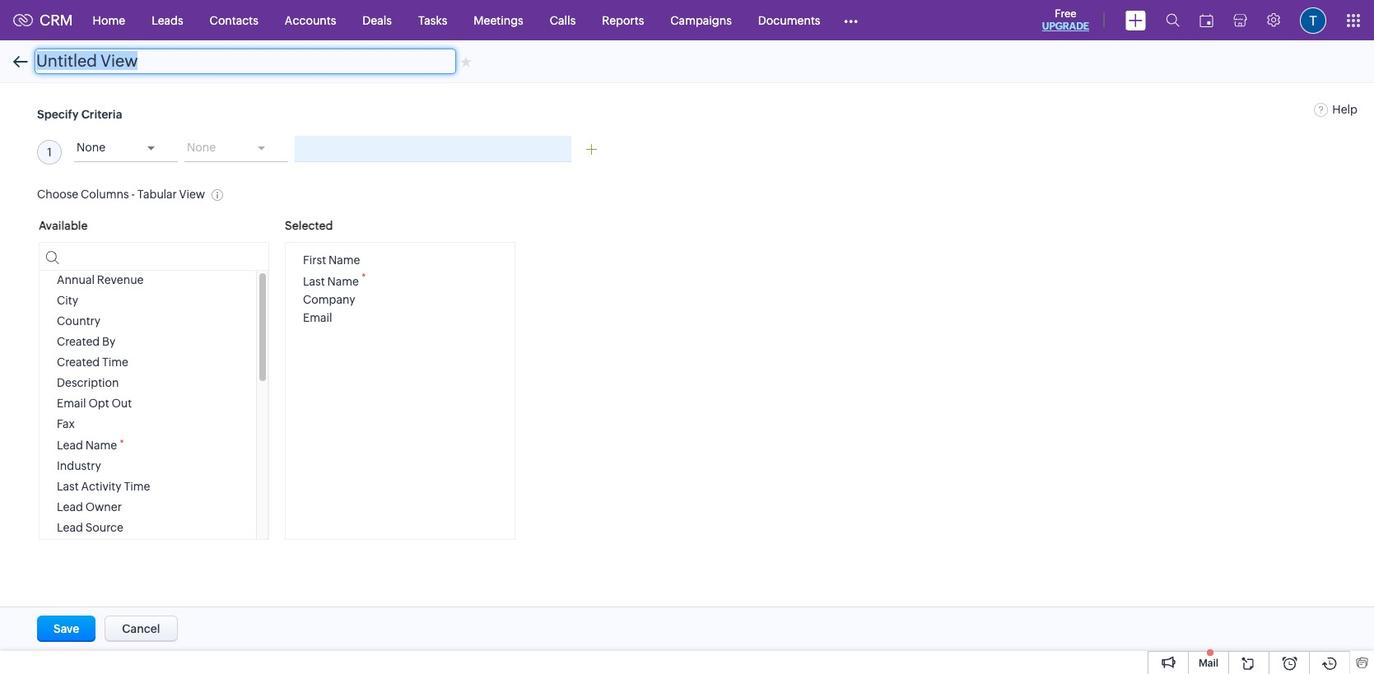 Task type: describe. For each thing, give the bounding box(es) containing it.
source
[[85, 521, 123, 534]]

2 none from the left
[[187, 141, 216, 154]]

city
[[57, 294, 78, 307]]

home link
[[80, 0, 138, 40]]

description
[[57, 377, 119, 390]]

deals link
[[349, 0, 405, 40]]

mail
[[1199, 658, 1219, 669]]

first name last name *
[[303, 254, 366, 288]]

email inside annual revenue city country created by created time description email opt out fax lead name *
[[57, 397, 86, 410]]

fax
[[57, 418, 75, 431]]

search element
[[1156, 0, 1190, 40]]

free upgrade
[[1042, 7, 1089, 32]]

criteria
[[81, 108, 122, 121]]

choose columns - tabular view
[[37, 188, 205, 201]]

3 lead from the top
[[57, 521, 83, 534]]

accounts link
[[272, 0, 349, 40]]

1 created from the top
[[57, 335, 100, 349]]

last inside first name last name *
[[303, 275, 325, 288]]

2 created from the top
[[57, 356, 100, 369]]

-
[[131, 188, 135, 201]]

selected
[[285, 219, 333, 232]]

2 lead from the top
[[57, 501, 83, 514]]

* inside annual revenue city country created by created time description email opt out fax lead name *
[[120, 438, 124, 450]]

help
[[1333, 103, 1358, 116]]

reports
[[602, 14, 644, 27]]

revenue
[[97, 274, 144, 287]]

help specify criteria
[[37, 103, 1358, 121]]

deals
[[363, 14, 392, 27]]

crm
[[40, 12, 73, 29]]

documents
[[758, 14, 820, 27]]

help link
[[1314, 103, 1358, 116]]

time inside industry last activity time lead owner lead source
[[124, 480, 150, 493]]

company email
[[303, 293, 355, 324]]

0 vertical spatial name
[[328, 254, 360, 267]]

free
[[1055, 7, 1077, 20]]

contacts link
[[196, 0, 272, 40]]

tasks link
[[405, 0, 461, 40]]

leads
[[152, 14, 183, 27]]

leads link
[[138, 0, 196, 40]]

crm link
[[13, 12, 73, 29]]

industry
[[57, 459, 101, 473]]



Task type: vqa. For each thing, say whether or not it's contained in the screenshot.
Search 'element'
yes



Task type: locate. For each thing, give the bounding box(es) containing it.
profile element
[[1290, 0, 1336, 40]]

lead left owner
[[57, 501, 83, 514]]

1 vertical spatial created
[[57, 356, 100, 369]]

accounts
[[285, 14, 336, 27]]

1 lead from the top
[[57, 439, 83, 452]]

0 vertical spatial lead
[[57, 439, 83, 452]]

*
[[361, 272, 366, 284], [120, 438, 124, 450]]

out
[[111, 397, 132, 410]]

1 horizontal spatial *
[[361, 272, 366, 284]]

none field down "criteria"
[[74, 136, 178, 162]]

1 vertical spatial *
[[120, 438, 124, 450]]

None button
[[105, 616, 177, 642]]

None submit
[[37, 616, 96, 642]]

* inside first name last name *
[[361, 272, 366, 284]]

specify
[[37, 108, 79, 121]]

name
[[328, 254, 360, 267], [327, 275, 359, 288], [85, 439, 117, 452]]

calendar image
[[1200, 14, 1214, 27]]

calls link
[[537, 0, 589, 40]]

lead left source
[[57, 521, 83, 534]]

created down country at the top left
[[57, 335, 100, 349]]

campaigns link
[[657, 0, 745, 40]]

time
[[102, 356, 128, 369], [124, 480, 150, 493]]

2 vertical spatial lead
[[57, 521, 83, 534]]

1 vertical spatial name
[[327, 275, 359, 288]]

0 vertical spatial time
[[102, 356, 128, 369]]

Other Modules field
[[834, 7, 869, 33]]

by
[[102, 335, 115, 349]]

home
[[93, 14, 125, 27]]

time right activity
[[124, 480, 150, 493]]

none field up view
[[184, 136, 288, 162]]

search image
[[1166, 13, 1180, 27]]

activity
[[81, 480, 122, 493]]

profile image
[[1300, 7, 1326, 33]]

0 vertical spatial last
[[303, 275, 325, 288]]

time down by
[[102, 356, 128, 369]]

None field
[[74, 136, 178, 162], [184, 136, 288, 162]]

tasks
[[418, 14, 447, 27]]

industry last activity time lead owner lead source
[[57, 459, 150, 534]]

annual revenue city country created by created time description email opt out fax lead name *
[[57, 274, 144, 452]]

none
[[77, 141, 105, 154], [187, 141, 216, 154]]

1 horizontal spatial none field
[[184, 136, 288, 162]]

0 horizontal spatial none
[[77, 141, 105, 154]]

1 horizontal spatial none
[[187, 141, 216, 154]]

none up view
[[187, 141, 216, 154]]

name up company
[[327, 275, 359, 288]]

meetings
[[474, 14, 523, 27]]

0 horizontal spatial *
[[120, 438, 124, 450]]

mark as favorite image
[[460, 55, 472, 68]]

annual
[[57, 274, 95, 287]]

name up industry
[[85, 439, 117, 452]]

None text field
[[35, 49, 456, 74], [295, 136, 571, 162], [40, 243, 268, 271], [35, 49, 456, 74], [295, 136, 571, 162], [40, 243, 268, 271]]

documents link
[[745, 0, 834, 40]]

time inside annual revenue city country created by created time description email opt out fax lead name *
[[102, 356, 128, 369]]

name right first
[[328, 254, 360, 267]]

campaigns
[[670, 14, 732, 27]]

last down first
[[303, 275, 325, 288]]

1 vertical spatial last
[[57, 480, 79, 493]]

0 vertical spatial created
[[57, 335, 100, 349]]

calls
[[550, 14, 576, 27]]

0 horizontal spatial email
[[57, 397, 86, 410]]

0 horizontal spatial none field
[[74, 136, 178, 162]]

last inside industry last activity time lead owner lead source
[[57, 480, 79, 493]]

0 horizontal spatial last
[[57, 480, 79, 493]]

email down company
[[303, 311, 332, 324]]

1 horizontal spatial last
[[303, 275, 325, 288]]

first
[[303, 254, 326, 267]]

owner
[[85, 501, 122, 514]]

columns
[[81, 188, 129, 201]]

email
[[303, 311, 332, 324], [57, 397, 86, 410]]

1 none from the left
[[77, 141, 105, 154]]

last
[[303, 275, 325, 288], [57, 480, 79, 493]]

1 vertical spatial lead
[[57, 501, 83, 514]]

view
[[179, 188, 205, 201]]

create menu element
[[1116, 0, 1156, 40]]

2 vertical spatial name
[[85, 439, 117, 452]]

opt
[[88, 397, 109, 410]]

name inside annual revenue city country created by created time description email opt out fax lead name *
[[85, 439, 117, 452]]

1 vertical spatial email
[[57, 397, 86, 410]]

upgrade
[[1042, 21, 1089, 32]]

available
[[39, 219, 88, 232]]

choose
[[37, 188, 78, 201]]

created
[[57, 335, 100, 349], [57, 356, 100, 369]]

company
[[303, 293, 355, 306]]

create menu image
[[1126, 10, 1146, 30]]

1 none field from the left
[[74, 136, 178, 162]]

0 vertical spatial *
[[361, 272, 366, 284]]

country
[[57, 315, 101, 328]]

contacts
[[210, 14, 258, 27]]

0 vertical spatial email
[[303, 311, 332, 324]]

email inside company email
[[303, 311, 332, 324]]

lead
[[57, 439, 83, 452], [57, 501, 83, 514], [57, 521, 83, 534]]

1 horizontal spatial email
[[303, 311, 332, 324]]

last down industry
[[57, 480, 79, 493]]

email up the fax
[[57, 397, 86, 410]]

created up description
[[57, 356, 100, 369]]

meetings link
[[461, 0, 537, 40]]

none down "criteria"
[[77, 141, 105, 154]]

lead inside annual revenue city country created by created time description email opt out fax lead name *
[[57, 439, 83, 452]]

lead down the fax
[[57, 439, 83, 452]]

reports link
[[589, 0, 657, 40]]

2 none field from the left
[[184, 136, 288, 162]]

1 vertical spatial time
[[124, 480, 150, 493]]

tabular
[[137, 188, 177, 201]]



